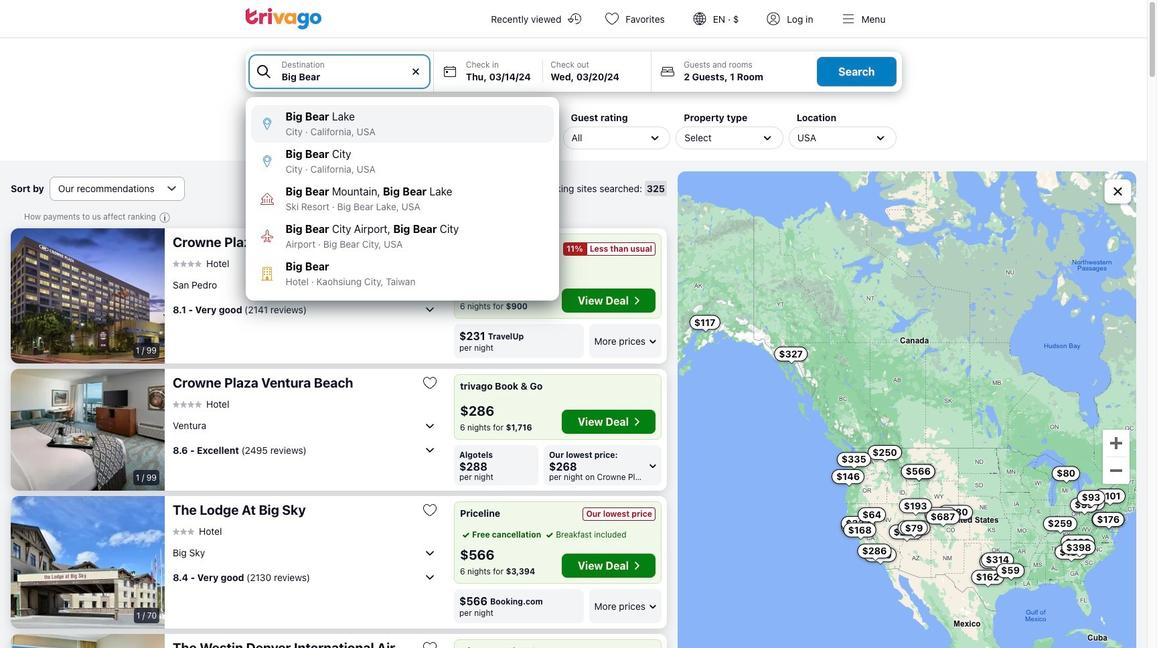 Task type: vqa. For each thing, say whether or not it's contained in the screenshot.
the Clear icon
yes



Task type: describe. For each thing, give the bounding box(es) containing it.
clear image
[[410, 66, 422, 78]]

crowne plaza los angeles harbor hotel, (san pedro, usa) image
[[11, 228, 165, 364]]

destination list box
[[246, 97, 559, 301]]



Task type: locate. For each thing, give the bounding box(es) containing it.
map region
[[678, 172, 1137, 649]]

the westin denver international airport, (watkins, usa) image
[[11, 634, 165, 649]]

trivago logo image
[[246, 8, 322, 29]]

option
[[246, 105, 559, 143]]

Where to? search field
[[282, 70, 425, 84]]

None field
[[246, 52, 559, 301]]

crowne plaza ventura beach, (ventura, usa) image
[[11, 369, 165, 491]]

the lodge at big sky, (big sky, usa) image
[[11, 496, 165, 629]]



